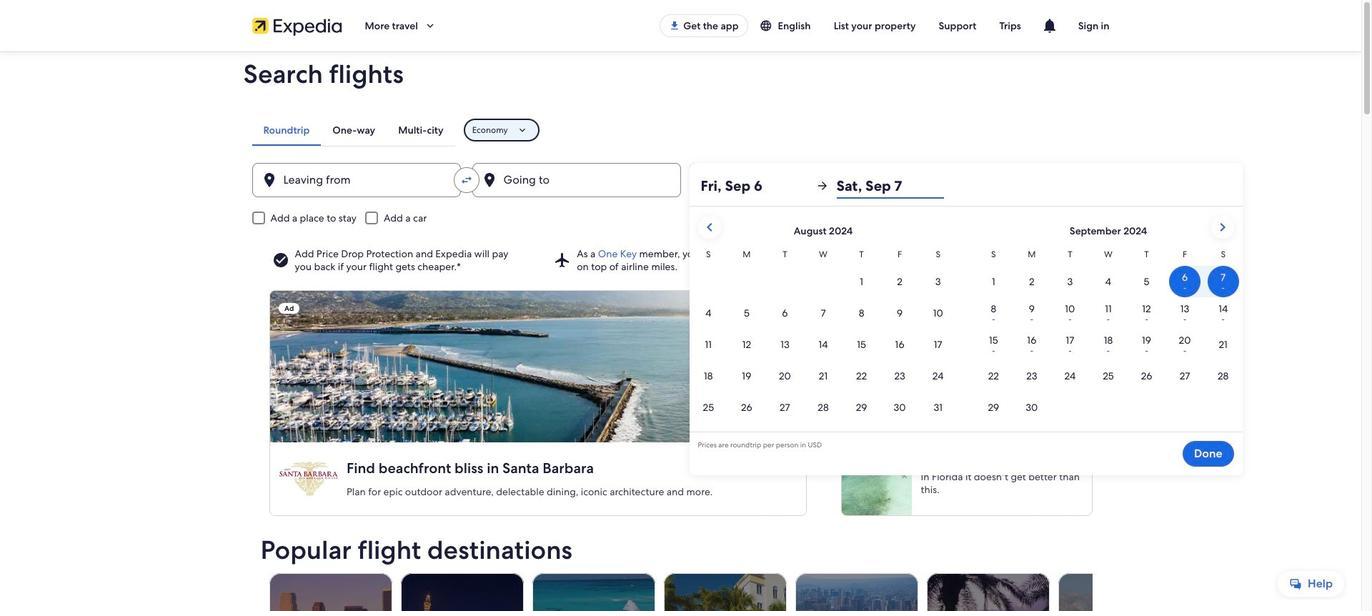 Task type: locate. For each thing, give the bounding box(es) containing it.
miami flights image
[[664, 573, 786, 611]]

swap origin and destination values image
[[460, 174, 473, 187]]

cancun flights image
[[532, 573, 655, 611]]

main content
[[0, 51, 1361, 611]]

tab list
[[252, 114, 455, 146]]

expedia logo image
[[252, 16, 342, 36]]



Task type: vqa. For each thing, say whether or not it's contained in the screenshot.
Download the app button icon
yes



Task type: describe. For each thing, give the bounding box(es) containing it.
next month image
[[1214, 219, 1231, 236]]

download the app button image
[[669, 20, 681, 31]]

orlando flights image
[[926, 573, 1049, 611]]

small image
[[759, 19, 778, 32]]

los angeles flights image
[[269, 573, 392, 611]]

las vegas flights image
[[401, 573, 523, 611]]

communication center icon image
[[1041, 17, 1058, 34]]

popular flight destinations region
[[252, 536, 1181, 611]]

more travel image
[[424, 19, 437, 32]]

honolulu flights image
[[795, 573, 918, 611]]

new york flights image
[[1058, 573, 1181, 611]]

previous month image
[[701, 219, 718, 236]]



